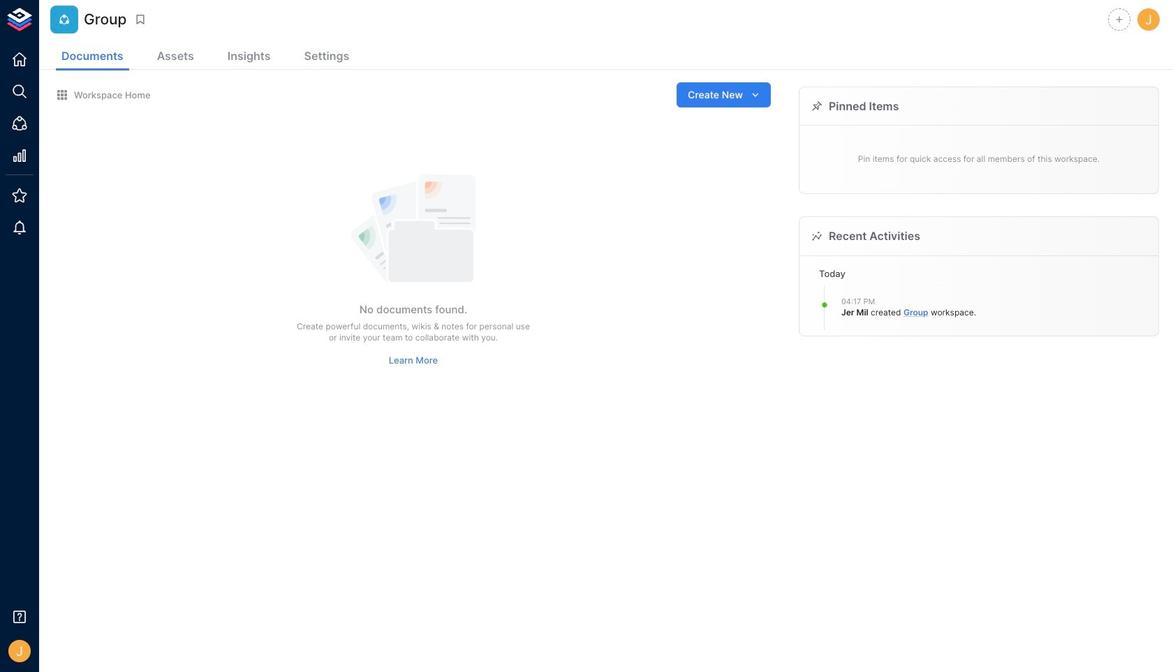 Task type: describe. For each thing, give the bounding box(es) containing it.
bookmark image
[[134, 13, 147, 26]]



